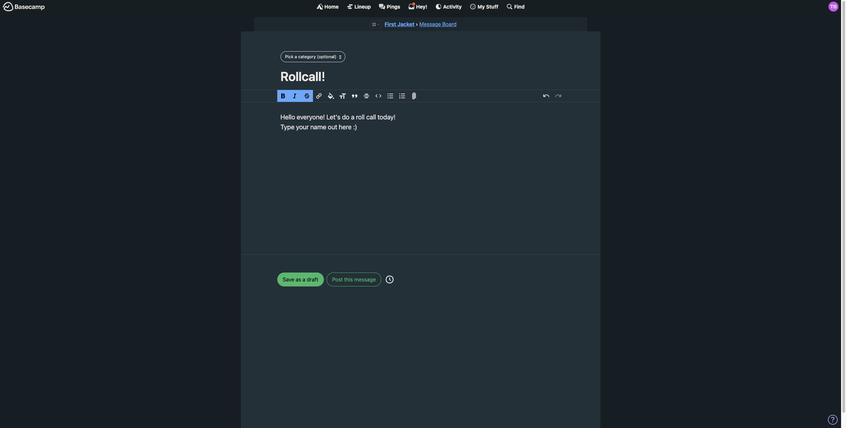 Task type: describe. For each thing, give the bounding box(es) containing it.
first
[[385, 21, 396, 27]]

pick
[[285, 54, 294, 59]]

activity
[[444, 3, 462, 9]]

› message board
[[416, 21, 457, 27]]

everyone!
[[297, 113, 325, 121]]

message
[[420, 21, 441, 27]]

hello everyone! let's do a roll call today! type your name out here :)
[[281, 113, 396, 131]]

home link
[[317, 3, 339, 10]]

save
[[283, 276, 295, 282]]

message board link
[[420, 21, 457, 27]]

lineup link
[[347, 3, 371, 10]]

hello
[[281, 113, 295, 121]]

today!
[[378, 113, 396, 121]]

type
[[281, 123, 295, 131]]

lineup
[[355, 3, 371, 9]]

my
[[478, 3, 485, 9]]

let's
[[327, 113, 341, 121]]

save as a draft button
[[277, 272, 324, 286]]

here
[[339, 123, 352, 131]]

:)
[[354, 123, 357, 131]]

this
[[345, 276, 353, 282]]

my stuff button
[[470, 3, 499, 10]]

as
[[296, 276, 301, 282]]

schedule this to post later image
[[386, 275, 394, 283]]

switch accounts image
[[3, 2, 45, 12]]

a inside pick a category (optional) button
[[295, 54, 297, 59]]

do
[[342, 113, 350, 121]]



Task type: vqa. For each thing, say whether or not it's contained in the screenshot.
leftmost Thu
no



Task type: locate. For each thing, give the bounding box(es) containing it.
post
[[332, 276, 343, 282]]

0 horizontal spatial a
[[295, 54, 297, 59]]

a inside hello everyone! let's do a roll call today! type your name out here :)
[[351, 113, 355, 121]]

my stuff
[[478, 3, 499, 9]]

pick a category (optional)
[[285, 54, 337, 59]]

first jacket
[[385, 21, 415, 27]]

a inside save as a draft button
[[303, 276, 306, 282]]

stuff
[[487, 3, 499, 9]]

Type a title… text field
[[281, 69, 561, 84]]

post this message button
[[327, 272, 382, 286]]

pings
[[387, 3, 401, 9]]

a
[[295, 54, 297, 59], [351, 113, 355, 121], [303, 276, 306, 282]]

jacket
[[398, 21, 415, 27]]

draft
[[307, 276, 319, 282]]

0 vertical spatial a
[[295, 54, 297, 59]]

2 horizontal spatial a
[[351, 113, 355, 121]]

2 vertical spatial a
[[303, 276, 306, 282]]

home
[[325, 3, 339, 9]]

name
[[311, 123, 327, 131]]

board
[[443, 21, 457, 27]]

call
[[367, 113, 376, 121]]

pings button
[[379, 3, 401, 10]]

pick a category (optional) button
[[281, 51, 346, 62]]

main element
[[0, 0, 842, 13]]

1 vertical spatial a
[[351, 113, 355, 121]]

hey!
[[416, 3, 428, 9]]

activity link
[[436, 3, 462, 10]]

a right do
[[351, 113, 355, 121]]

1 horizontal spatial a
[[303, 276, 306, 282]]

post this message
[[332, 276, 376, 282]]

a right as
[[303, 276, 306, 282]]

a right the "pick"
[[295, 54, 297, 59]]

your
[[296, 123, 309, 131]]

(optional)
[[317, 54, 337, 59]]

find button
[[507, 3, 525, 10]]

out
[[328, 123, 338, 131]]

›
[[416, 21, 418, 27]]

tyler black image
[[829, 2, 839, 12]]

category
[[298, 54, 316, 59]]

find
[[515, 3, 525, 9]]

message
[[355, 276, 376, 282]]

first jacket link
[[385, 21, 415, 27]]

save as a draft
[[283, 276, 319, 282]]

hey! button
[[408, 2, 428, 10]]

Write away… text field
[[261, 102, 581, 246]]

roll
[[356, 113, 365, 121]]



